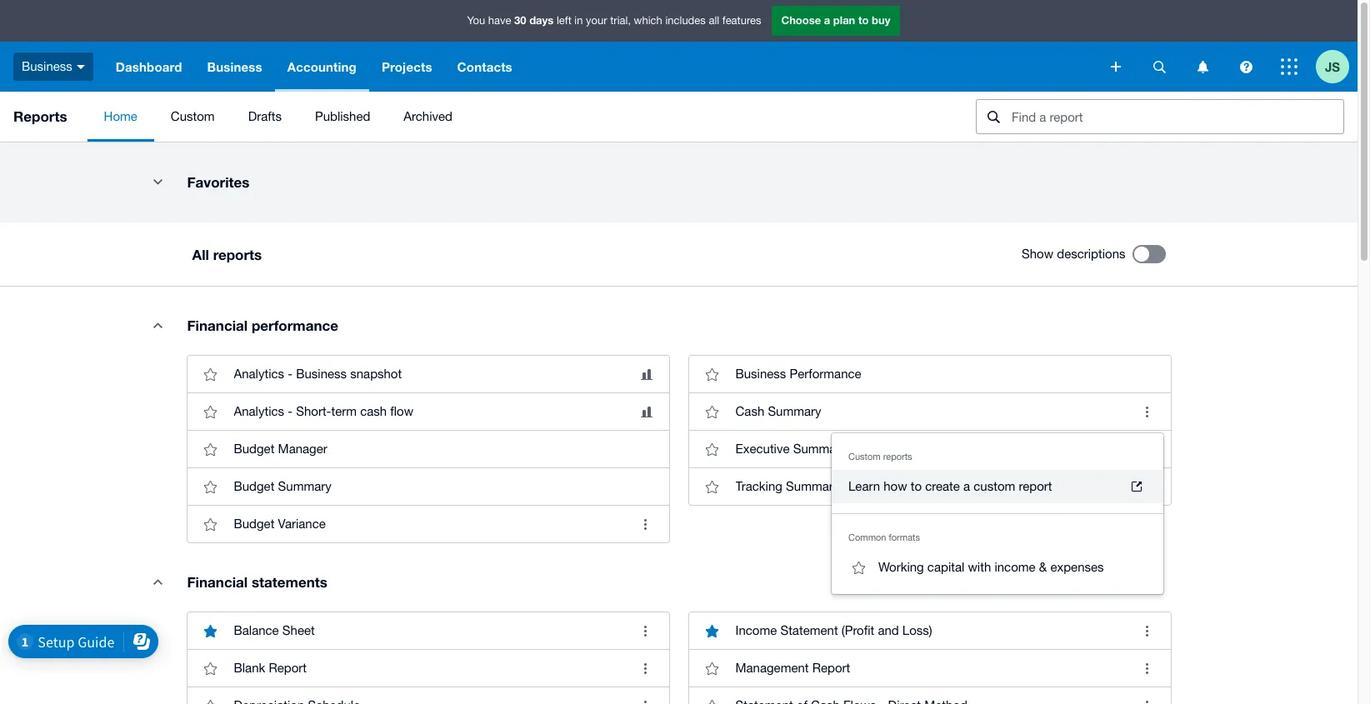 Task type: locate. For each thing, give the bounding box(es) containing it.
to left 'buy' on the right of the page
[[858, 14, 869, 27]]

1 vertical spatial a
[[963, 479, 970, 493]]

favorite image inside budget manager link
[[194, 433, 227, 466]]

dashboard link
[[103, 42, 195, 92]]

business button up reports
[[0, 42, 103, 92]]

a left plan
[[824, 14, 830, 27]]

more options image inside management report link
[[1130, 652, 1164, 685]]

favorite image inside 'blank report' link
[[194, 652, 227, 685]]

cash
[[360, 404, 387, 418]]

how
[[884, 479, 907, 493]]

favorites
[[187, 173, 250, 191]]

show descriptions
[[1022, 247, 1125, 261]]

budget for budget variance
[[234, 517, 275, 531]]

common formats
[[848, 533, 920, 543]]

1 budget from the top
[[234, 442, 275, 456]]

1 expand report group image from the top
[[141, 308, 175, 342]]

0 vertical spatial analytics
[[234, 367, 284, 381]]

-
[[288, 367, 293, 381], [288, 404, 293, 418]]

summary up executive summary
[[768, 404, 821, 418]]

published link
[[298, 92, 387, 142]]

summary for cash summary
[[768, 404, 821, 418]]

None field
[[976, 99, 1344, 134]]

create
[[925, 479, 960, 493]]

0 horizontal spatial custom
[[171, 109, 215, 123]]

working capital with income & expenses
[[878, 560, 1104, 574]]

a
[[824, 14, 830, 27], [963, 479, 970, 493]]

collapse report group image
[[141, 165, 175, 198]]

more options image
[[629, 652, 662, 685], [1130, 689, 1164, 704]]

favorite image for budget variance
[[194, 508, 227, 541]]

- down performance
[[288, 367, 293, 381]]

report for blank report
[[269, 661, 307, 675]]

0 horizontal spatial more options image
[[629, 652, 662, 685]]

banner containing js
[[0, 0, 1358, 92]]

0 horizontal spatial report
[[269, 661, 307, 675]]

your
[[586, 14, 607, 27]]

projects
[[382, 59, 432, 74]]

budget up budget variance
[[234, 479, 275, 493]]

analytics up "budget manager"
[[234, 404, 284, 418]]

analytics - short-term cash flow
[[234, 404, 413, 418]]

1 horizontal spatial more options image
[[1130, 689, 1164, 704]]

more options image inside 'blank report' link
[[629, 652, 662, 685]]

cash summary link
[[689, 393, 1170, 430]]

learn how to create a custom report
[[848, 479, 1052, 493]]

favorite image for business performance
[[695, 358, 729, 391]]

0 vertical spatial financial
[[187, 317, 248, 334]]

1 analytics from the top
[[234, 367, 284, 381]]

favorite image
[[194, 395, 227, 428], [695, 395, 729, 428], [194, 433, 227, 466], [194, 470, 227, 503], [695, 470, 729, 503], [842, 551, 875, 584], [194, 652, 227, 685], [194, 689, 227, 704]]

cash
[[735, 404, 764, 418]]

left
[[557, 14, 571, 27]]

1 horizontal spatial to
[[911, 479, 922, 493]]

favorite image inside list box
[[842, 551, 875, 584]]

1 horizontal spatial report
[[812, 661, 850, 675]]

0 horizontal spatial reports
[[213, 245, 262, 263]]

more options image inside 'income statement (profit and loss)' 'link'
[[1130, 614, 1164, 648]]

summary inside the budget summary link
[[278, 479, 331, 493]]

more options image for income statement (profit and loss)
[[1130, 614, 1164, 648]]

2 report from the left
[[812, 661, 850, 675]]

more information about analytics - short-term cash flow image
[[640, 406, 652, 417]]

0 horizontal spatial to
[[858, 14, 869, 27]]

you
[[467, 14, 485, 27]]

list box containing learn how to create a custom report
[[832, 433, 1163, 594]]

2 analytics from the top
[[234, 404, 284, 418]]

analytics
[[234, 367, 284, 381], [234, 404, 284, 418]]

plan
[[833, 14, 855, 27]]

banner
[[0, 0, 1358, 92]]

1 vertical spatial custom
[[848, 452, 881, 462]]

analytics down financial performance
[[234, 367, 284, 381]]

2 expand report group image from the top
[[141, 565, 175, 598]]

financial up remove favorite image
[[187, 573, 248, 591]]

2 financial from the top
[[187, 573, 248, 591]]

js button
[[1316, 42, 1358, 92]]

- for business
[[288, 367, 293, 381]]

descriptions
[[1057, 247, 1125, 261]]

1 horizontal spatial reports
[[883, 452, 912, 462]]

business inside "link"
[[735, 367, 786, 381]]

summary
[[768, 404, 821, 418], [793, 442, 847, 456], [278, 479, 331, 493], [786, 479, 839, 493]]

1 vertical spatial -
[[288, 404, 293, 418]]

cash summary
[[735, 404, 821, 418]]

in
[[574, 14, 583, 27]]

balance sheet link
[[187, 613, 669, 649]]

summary up "tracking summary"
[[793, 442, 847, 456]]

business
[[22, 59, 72, 73], [207, 59, 262, 74], [296, 367, 347, 381], [735, 367, 786, 381]]

2 - from the top
[[288, 404, 293, 418]]

financial for financial statements
[[187, 573, 248, 591]]

0 horizontal spatial business button
[[0, 42, 103, 92]]

projects button
[[369, 42, 445, 92]]

0 vertical spatial budget
[[234, 442, 275, 456]]

favorite image inside budget variance "link"
[[194, 508, 227, 541]]

budget for budget manager
[[234, 442, 275, 456]]

summary down manager
[[278, 479, 331, 493]]

0 vertical spatial expand report group image
[[141, 308, 175, 342]]

more options image
[[1130, 395, 1164, 428], [629, 508, 662, 541], [629, 614, 662, 648], [1130, 614, 1164, 648], [1130, 652, 1164, 685], [629, 689, 662, 704]]

- left the short-
[[288, 404, 293, 418]]

2 business button from the left
[[195, 42, 275, 92]]

0 horizontal spatial a
[[824, 14, 830, 27]]

reports up how
[[883, 452, 912, 462]]

budget up budget summary
[[234, 442, 275, 456]]

favorite image for working capital with income & expenses
[[842, 551, 875, 584]]

favorite image
[[194, 358, 227, 391], [695, 358, 729, 391], [695, 433, 729, 466], [194, 508, 227, 541], [695, 652, 729, 685], [695, 689, 729, 704]]

report down income statement (profit and loss)
[[812, 661, 850, 675]]

report for management report
[[812, 661, 850, 675]]

1 horizontal spatial a
[[963, 479, 970, 493]]

choose a plan to buy
[[781, 14, 890, 27]]

trial,
[[610, 14, 631, 27]]

2 budget from the top
[[234, 479, 275, 493]]

reports
[[13, 108, 67, 125]]

favorite image inside 'business performance' "link"
[[695, 358, 729, 391]]

expand report group image for financial statements
[[141, 565, 175, 598]]

0 vertical spatial -
[[288, 367, 293, 381]]

0 vertical spatial more options image
[[629, 652, 662, 685]]

1 vertical spatial expand report group image
[[141, 565, 175, 598]]

more options image inside budget variance "link"
[[629, 508, 662, 541]]

1 vertical spatial analytics
[[234, 404, 284, 418]]

executive summary
[[735, 442, 847, 456]]

blank
[[234, 661, 265, 675]]

1 vertical spatial to
[[911, 479, 922, 493]]

1 business button from the left
[[0, 42, 103, 92]]

favorite image inside the executive summary link
[[695, 433, 729, 466]]

summary inside tracking summary link
[[786, 479, 839, 493]]

custom down the dashboard at the top of page
[[171, 109, 215, 123]]

30
[[514, 14, 526, 27]]

0 vertical spatial custom
[[171, 109, 215, 123]]

3 budget from the top
[[234, 517, 275, 531]]

0 vertical spatial a
[[824, 14, 830, 27]]

custom
[[974, 479, 1015, 493]]

1 report from the left
[[269, 661, 307, 675]]

drafts
[[248, 109, 282, 123]]

budget inside "link"
[[234, 517, 275, 531]]

0 vertical spatial reports
[[213, 245, 262, 263]]

business up reports
[[22, 59, 72, 73]]

budget down budget summary
[[234, 517, 275, 531]]

business up cash
[[735, 367, 786, 381]]

1 - from the top
[[288, 367, 293, 381]]

expand report group image
[[141, 308, 175, 342], [141, 565, 175, 598]]

summary inside cash summary link
[[768, 404, 821, 418]]

financial for financial performance
[[187, 317, 248, 334]]

favorite image inside tracking summary link
[[695, 470, 729, 503]]

tracking
[[735, 479, 782, 493]]

remove favorite image
[[194, 614, 227, 648]]

1 horizontal spatial custom
[[848, 452, 881, 462]]

to
[[858, 14, 869, 27], [911, 479, 922, 493]]

custom up learn
[[848, 452, 881, 462]]

blank report
[[234, 661, 307, 675]]

Find a report text field
[[1010, 100, 1343, 133]]

analytics for analytics - business snapshot
[[234, 367, 284, 381]]

2 vertical spatial budget
[[234, 517, 275, 531]]

1 vertical spatial budget
[[234, 479, 275, 493]]

all
[[192, 245, 209, 263]]

summary inside the executive summary link
[[793, 442, 847, 456]]

reports
[[213, 245, 262, 263], [883, 452, 912, 462]]

flow
[[390, 404, 413, 418]]

favorite image inside the budget summary link
[[194, 470, 227, 503]]

1 vertical spatial financial
[[187, 573, 248, 591]]

menu
[[87, 92, 963, 142]]

income statement (profit and loss)
[[735, 623, 932, 638]]

variance
[[278, 517, 326, 531]]

snapshot
[[350, 367, 402, 381]]

financial down the all reports
[[187, 317, 248, 334]]

business performance link
[[689, 356, 1170, 393]]

to inside learn how to create a custom report link
[[911, 479, 922, 493]]

navigation
[[103, 42, 1099, 92]]

report
[[1019, 479, 1052, 493]]

budget variance link
[[187, 505, 669, 543]]

dashboard
[[116, 59, 182, 74]]

summary for budget summary
[[278, 479, 331, 493]]

which
[[634, 14, 662, 27]]

svg image
[[1281, 58, 1298, 75], [1153, 60, 1165, 73], [1197, 60, 1208, 73], [1240, 60, 1252, 73], [1111, 62, 1121, 72], [77, 65, 85, 69]]

published
[[315, 109, 370, 123]]

favorite image inside management report link
[[695, 652, 729, 685]]

report
[[269, 661, 307, 675], [812, 661, 850, 675]]

summary down executive summary
[[786, 479, 839, 493]]

list box
[[832, 433, 1163, 594]]

all reports
[[192, 245, 262, 263]]

reports right all at top left
[[213, 245, 262, 263]]

1 vertical spatial reports
[[883, 452, 912, 462]]

with
[[968, 560, 991, 574]]

choose
[[781, 14, 821, 27]]

budget
[[234, 442, 275, 456], [234, 479, 275, 493], [234, 517, 275, 531]]

to right how
[[911, 479, 922, 493]]

working
[[878, 560, 924, 574]]

income statement (profit and loss) link
[[689, 613, 1170, 649]]

report right blank
[[269, 661, 307, 675]]

1 financial from the top
[[187, 317, 248, 334]]

expenses
[[1050, 560, 1104, 574]]

business button up drafts
[[195, 42, 275, 92]]

a right create
[[963, 479, 970, 493]]

budget variance
[[234, 517, 326, 531]]

business button
[[0, 42, 103, 92], [195, 42, 275, 92]]

budget summary
[[234, 479, 331, 493]]

1 vertical spatial more options image
[[1130, 689, 1164, 704]]

favorite image inside cash summary link
[[695, 395, 729, 428]]

more information about analytics - business snapshot image
[[640, 369, 652, 380]]

contacts
[[457, 59, 512, 74]]

financial statements
[[187, 573, 327, 591]]

summary for executive summary
[[793, 442, 847, 456]]

1 horizontal spatial business button
[[195, 42, 275, 92]]

summary for tracking summary
[[786, 479, 839, 493]]

reports inside list box
[[883, 452, 912, 462]]

business up analytics - short-term cash flow
[[296, 367, 347, 381]]



Task type: describe. For each thing, give the bounding box(es) containing it.
learn
[[848, 479, 880, 493]]

a inside list box
[[963, 479, 970, 493]]

show
[[1022, 247, 1053, 261]]

reports for all reports
[[213, 245, 262, 263]]

0 vertical spatial to
[[858, 14, 869, 27]]

favorite image for analytics - business snapshot
[[194, 358, 227, 391]]

manager
[[278, 442, 327, 456]]

drafts link
[[231, 92, 298, 142]]

remove favorite image
[[695, 614, 729, 648]]

blank report link
[[187, 649, 669, 687]]

accounting
[[287, 59, 357, 74]]

tracking summary
[[735, 479, 839, 493]]

performance
[[252, 317, 338, 334]]

favorite image for budget summary
[[194, 470, 227, 503]]

reports for custom reports
[[883, 452, 912, 462]]

budget summary link
[[187, 468, 669, 505]]

management report link
[[689, 649, 1170, 687]]

formats
[[889, 533, 920, 543]]

term
[[331, 404, 357, 418]]

js
[[1325, 59, 1340, 74]]

favorite image for budget manager
[[194, 433, 227, 466]]

have
[[488, 14, 511, 27]]

favorite image for management report
[[695, 652, 729, 685]]

favorite image for blank report
[[194, 652, 227, 685]]

archived
[[404, 109, 452, 123]]

income
[[995, 560, 1036, 574]]

working capital with income & expenses link
[[832, 551, 1163, 584]]

a inside banner
[[824, 14, 830, 27]]

days
[[529, 14, 554, 27]]

accounting button
[[275, 42, 369, 92]]

budget manager link
[[187, 430, 669, 468]]

you have 30 days left in your trial, which includes all features
[[467, 14, 761, 27]]

common
[[848, 533, 886, 543]]

sheet
[[282, 623, 315, 638]]

budget manager
[[234, 442, 327, 456]]

balance
[[234, 623, 279, 638]]

includes
[[665, 14, 706, 27]]

more options image for balance sheet
[[629, 614, 662, 648]]

contacts button
[[445, 42, 525, 92]]

management
[[735, 661, 809, 675]]

business up drafts
[[207, 59, 262, 74]]

menu containing home
[[87, 92, 963, 142]]

(profit
[[841, 623, 874, 638]]

statements
[[252, 573, 327, 591]]

favorite image for cash summary
[[695, 395, 729, 428]]

custom link
[[154, 92, 231, 142]]

loss)
[[902, 623, 932, 638]]

executive
[[735, 442, 790, 456]]

analytics for analytics - short-term cash flow
[[234, 404, 284, 418]]

statement
[[780, 623, 838, 638]]

- for short-
[[288, 404, 293, 418]]

features
[[722, 14, 761, 27]]

favorite image for executive summary
[[695, 433, 729, 466]]

favorite image for analytics - short-term cash flow
[[194, 395, 227, 428]]

budget for budget summary
[[234, 479, 275, 493]]

learn how to create a custom report link
[[832, 470, 1163, 503]]

tracking summary link
[[689, 468, 1170, 505]]

custom for custom reports
[[848, 452, 881, 462]]

income
[[735, 623, 777, 638]]

archived link
[[387, 92, 469, 142]]

favorite image for tracking summary
[[695, 470, 729, 503]]

more options image for cash summary
[[1130, 395, 1164, 428]]

balance sheet
[[234, 623, 315, 638]]

short-
[[296, 404, 331, 418]]

financial performance
[[187, 317, 338, 334]]

expand report group image for financial performance
[[141, 308, 175, 342]]

business performance
[[735, 367, 861, 381]]

more options image for management report
[[1130, 652, 1164, 685]]

custom for custom
[[171, 109, 215, 123]]

and
[[878, 623, 899, 638]]

home
[[104, 109, 137, 123]]

executive summary link
[[689, 430, 1170, 468]]

analytics - business snapshot
[[234, 367, 402, 381]]

management report
[[735, 661, 850, 675]]

navigation containing dashboard
[[103, 42, 1099, 92]]

all
[[709, 14, 719, 27]]

home link
[[87, 92, 154, 142]]

more options image for budget variance
[[629, 508, 662, 541]]

custom reports
[[848, 452, 912, 462]]

&
[[1039, 560, 1047, 574]]

capital
[[927, 560, 964, 574]]

performance
[[790, 367, 861, 381]]



Task type: vqa. For each thing, say whether or not it's contained in the screenshot.
Demo within popup button
no



